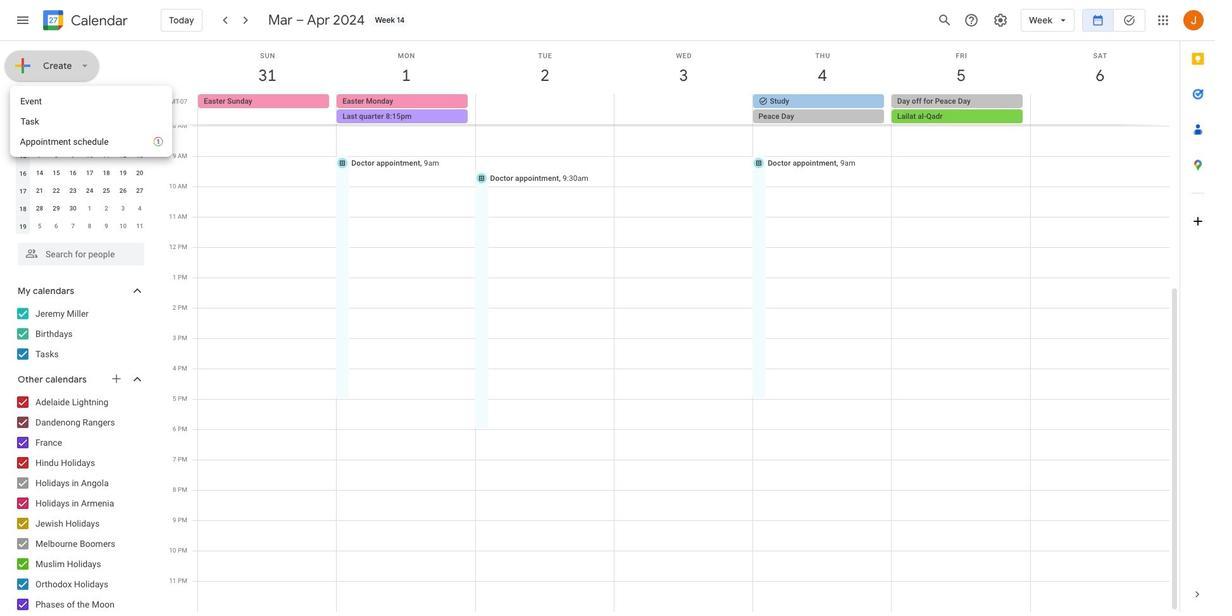 Task type: locate. For each thing, give the bounding box(es) containing it.
7 element
[[32, 148, 47, 163]]

may 1 element
[[82, 201, 97, 216]]

14 element
[[32, 166, 47, 181]]

heading
[[68, 13, 128, 28]]

row
[[192, 94, 1180, 125], [15, 111, 148, 129], [15, 129, 148, 147], [15, 147, 148, 165], [15, 165, 148, 182], [15, 182, 148, 200], [15, 200, 148, 218], [15, 218, 148, 235]]

16 element
[[65, 166, 81, 181]]

main drawer image
[[15, 13, 30, 28]]

may 4 element
[[132, 201, 147, 216]]

may 6 element
[[49, 219, 64, 234]]

17 element
[[82, 166, 97, 181]]

april 2024 grid
[[12, 111, 148, 235]]

grid
[[162, 41, 1180, 613]]

cell inside the april 2024 grid
[[48, 129, 65, 147]]

row group
[[15, 129, 148, 235]]

may 9 element
[[99, 219, 114, 234]]

heading inside calendar element
[[68, 13, 128, 28]]

may 8 element
[[82, 219, 97, 234]]

21 element
[[32, 184, 47, 199]]

add other calendars image
[[110, 373, 123, 385]]

Search for people text field
[[25, 243, 137, 266]]

cell
[[337, 94, 476, 125], [476, 94, 614, 125], [614, 94, 753, 125], [753, 94, 892, 125], [892, 94, 1030, 125], [1030, 94, 1169, 125], [48, 129, 65, 147]]

may 11 element
[[132, 219, 147, 234]]

30 element
[[65, 201, 81, 216]]

row group inside the april 2024 grid
[[15, 129, 148, 235]]

23 element
[[65, 184, 81, 199]]

25 element
[[99, 184, 114, 199]]

may 2 element
[[99, 201, 114, 216]]

20 element
[[132, 166, 147, 181]]

1 element
[[49, 130, 64, 146]]

2 element
[[65, 130, 81, 146]]

None search field
[[0, 238, 157, 266]]

18 element
[[99, 166, 114, 181]]

tab list
[[1180, 41, 1215, 577]]

column header
[[15, 111, 31, 129]]

other calendars list
[[3, 392, 157, 613]]

28 element
[[32, 201, 47, 216]]



Task type: describe. For each thing, give the bounding box(es) containing it.
8 element
[[49, 148, 64, 163]]

26 element
[[115, 184, 131, 199]]

calendar element
[[41, 8, 128, 35]]

9 element
[[65, 148, 81, 163]]

27 element
[[132, 184, 147, 199]]

24 element
[[82, 184, 97, 199]]

22 element
[[49, 184, 64, 199]]

column header inside the april 2024 grid
[[15, 111, 31, 129]]

15 element
[[49, 166, 64, 181]]

settings menu image
[[993, 13, 1008, 28]]

4 element
[[99, 130, 114, 146]]

13 element
[[132, 148, 147, 163]]

19 element
[[115, 166, 131, 181]]

3 element
[[82, 130, 97, 146]]

may 7 element
[[65, 219, 81, 234]]

11 element
[[99, 148, 114, 163]]

10 element
[[82, 148, 97, 163]]

my calendars list
[[3, 304, 157, 365]]

may 3 element
[[115, 201, 131, 216]]

12 element
[[115, 148, 131, 163]]

29 element
[[49, 201, 64, 216]]

may 10 element
[[115, 219, 131, 234]]

march 31 element
[[32, 130, 47, 146]]

may 5 element
[[32, 219, 47, 234]]



Task type: vqa. For each thing, say whether or not it's contained in the screenshot.
Search For People text box
yes



